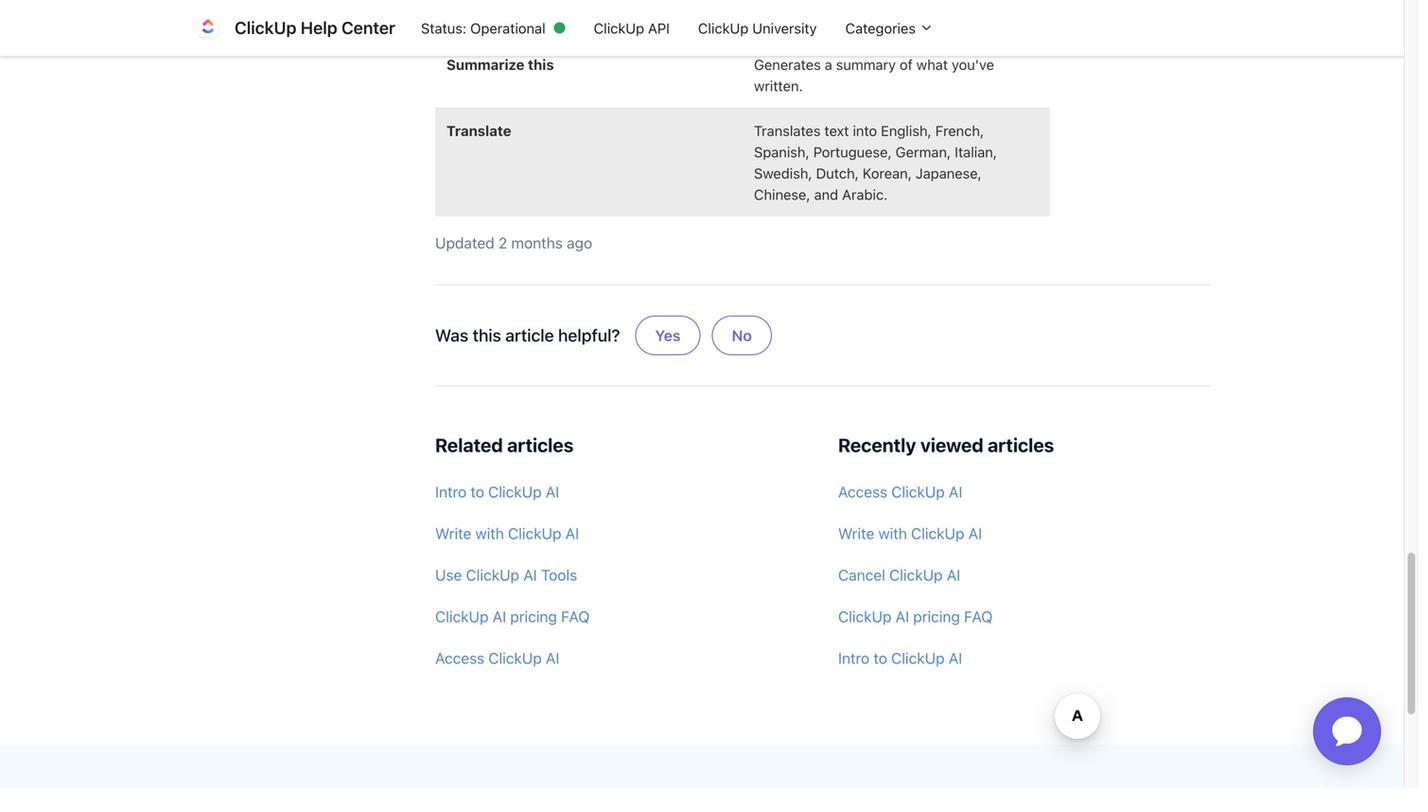 Task type: describe. For each thing, give the bounding box(es) containing it.
cancel
[[838, 566, 885, 584]]

was this article helpful?
[[435, 325, 620, 346]]

a
[[825, 56, 832, 73]]

clickup down related articles
[[488, 483, 542, 501]]

0 horizontal spatial intro to clickup ai
[[435, 483, 559, 501]]

french,
[[935, 122, 984, 139]]

recently
[[838, 434, 916, 456]]

explain this
[[447, 11, 526, 28]]

cancel clickup ai link
[[838, 557, 1211, 594]]

of
[[900, 56, 913, 73]]

was
[[435, 325, 468, 346]]

text
[[824, 122, 849, 139]]

no
[[732, 327, 752, 345]]

status:
[[421, 20, 466, 36]]

and
[[814, 186, 838, 203]]

lengthy
[[837, 11, 885, 28]]

ago
[[567, 234, 592, 252]]

portuguese,
[[813, 144, 892, 160]]

operational
[[470, 20, 546, 36]]

1 horizontal spatial access clickup ai link
[[838, 473, 1211, 511]]

arabic.
[[842, 186, 888, 203]]

pricing for articles
[[510, 608, 557, 626]]

write for recently viewed articles
[[838, 525, 874, 543]]

clickup up cancel clickup ai on the right bottom
[[911, 525, 964, 543]]

use clickup ai tools
[[435, 566, 577, 584]]

clickup down cancel clickup ai on the right bottom
[[891, 650, 945, 668]]

generates a summary of what you've written.
[[754, 56, 994, 94]]

summarize
[[447, 56, 524, 73]]

months
[[511, 234, 563, 252]]

access clickup ai for bottom access clickup ai link
[[435, 650, 559, 668]]

clickup university link
[[684, 10, 831, 46]]

status: operational
[[421, 20, 546, 36]]

recently viewed articles
[[838, 434, 1054, 456]]

write with clickup ai link for related articles
[[435, 515, 808, 553]]

helpful?
[[558, 325, 620, 346]]

help
[[301, 18, 337, 38]]

faq for articles
[[561, 608, 590, 626]]

clickup left api
[[594, 20, 644, 36]]

with for related
[[475, 525, 504, 543]]

intro for the topmost intro to clickup ai link
[[435, 483, 467, 501]]

translate
[[447, 122, 511, 139]]

categories button
[[831, 10, 948, 46]]

what
[[916, 56, 948, 73]]

write for related articles
[[435, 525, 471, 543]]

clickup help help center home page image
[[193, 13, 223, 43]]

clickup right use
[[466, 566, 519, 584]]

clickup down use
[[435, 608, 489, 626]]

summarizes
[[754, 11, 833, 28]]

clickup left help
[[235, 18, 296, 38]]

use
[[435, 566, 462, 584]]

into
[[853, 122, 877, 139]]

no button
[[712, 316, 772, 356]]

clickup up tools
[[508, 525, 561, 543]]

dutch,
[[816, 165, 859, 181]]



Task type: vqa. For each thing, say whether or not it's contained in the screenshot.
the left they
no



Task type: locate. For each thing, give the bounding box(es) containing it.
generates
[[754, 56, 821, 73]]

0 vertical spatial access
[[838, 483, 887, 501]]

clickup ai pricing faq link down cancel clickup ai link
[[838, 598, 1211, 636]]

1 clickup ai pricing faq from the left
[[435, 608, 590, 626]]

yes button
[[635, 316, 700, 356]]

1 vertical spatial intro to clickup ai link
[[838, 640, 1211, 678]]

clickup
[[235, 18, 296, 38], [594, 20, 644, 36], [698, 20, 749, 36], [488, 483, 542, 501], [891, 483, 945, 501], [508, 525, 561, 543], [911, 525, 964, 543], [466, 566, 519, 584], [889, 566, 943, 584], [435, 608, 489, 626], [838, 608, 892, 626], [488, 650, 542, 668], [891, 650, 945, 668]]

2 clickup ai pricing faq link from the left
[[838, 598, 1211, 636]]

write with clickup ai link
[[435, 515, 808, 553], [838, 515, 1211, 553]]

articles right the viewed
[[988, 434, 1054, 456]]

0 vertical spatial intro to clickup ai link
[[435, 473, 808, 511]]

1 vertical spatial this
[[528, 56, 554, 73]]

0 horizontal spatial write with clickup ai link
[[435, 515, 808, 553]]

you've
[[952, 56, 994, 73]]

1 horizontal spatial articles
[[988, 434, 1054, 456]]

write with clickup ai for recently
[[838, 525, 982, 543]]

this for explain
[[500, 11, 526, 28]]

write
[[435, 525, 471, 543], [838, 525, 874, 543]]

to down cancel
[[873, 650, 887, 668]]

1 horizontal spatial intro
[[838, 650, 870, 668]]

access down recently
[[838, 483, 887, 501]]

to for intro to clickup ai link to the bottom
[[873, 650, 887, 668]]

write with clickup ai link for recently viewed articles
[[838, 515, 1211, 553]]

1 vertical spatial access clickup ai link
[[435, 640, 808, 678]]

intro down 'related'
[[435, 483, 467, 501]]

0 vertical spatial to
[[471, 483, 484, 501]]

1 horizontal spatial access clickup ai
[[838, 483, 962, 501]]

2 write with clickup ai from the left
[[838, 525, 982, 543]]

complex
[[906, 11, 961, 28]]

1 horizontal spatial write with clickup ai
[[838, 525, 982, 543]]

clickup ai pricing faq link for recently viewed articles
[[838, 598, 1211, 636]]

faq
[[561, 608, 590, 626], [964, 608, 993, 626]]

faq down cancel clickup ai link
[[964, 608, 993, 626]]

translates text into english, french, spanish, portuguese, german, italian, swedish, dutch, korean, japanese, chinese, and arabic.
[[754, 122, 997, 203]]

with up cancel clickup ai on the right bottom
[[878, 525, 907, 543]]

this right the was
[[473, 325, 501, 346]]

write with clickup ai up "use clickup ai tools"
[[435, 525, 579, 543]]

articles
[[507, 434, 574, 456], [988, 434, 1054, 456]]

intro to clickup ai
[[435, 483, 559, 501], [838, 650, 962, 668]]

this down operational
[[528, 56, 554, 73]]

faq down tools
[[561, 608, 590, 626]]

with for recently
[[878, 525, 907, 543]]

clickup right cancel
[[889, 566, 943, 584]]

access
[[838, 483, 887, 501], [435, 650, 484, 668]]

intro to clickup ai down cancel clickup ai on the right bottom
[[838, 650, 962, 668]]

german,
[[896, 144, 951, 160]]

content.
[[965, 11, 1018, 28]]

access clickup ai link
[[838, 473, 1211, 511], [435, 640, 808, 678]]

1 write with clickup ai link from the left
[[435, 515, 808, 553]]

clickup down cancel
[[838, 608, 892, 626]]

clickup api link
[[580, 10, 684, 46]]

1 horizontal spatial pricing
[[913, 608, 960, 626]]

write with clickup ai up cancel clickup ai on the right bottom
[[838, 525, 982, 543]]

clickup left university at top
[[698, 20, 749, 36]]

0 horizontal spatial access clickup ai link
[[435, 640, 808, 678]]

to down 'related'
[[471, 483, 484, 501]]

pricing
[[510, 608, 557, 626], [913, 608, 960, 626]]

1 horizontal spatial write
[[838, 525, 874, 543]]

0 horizontal spatial articles
[[507, 434, 574, 456]]

faq for viewed
[[964, 608, 993, 626]]

application
[[1290, 675, 1404, 789]]

ai inside cancel clickup ai link
[[947, 566, 960, 584]]

0 horizontal spatial faq
[[561, 608, 590, 626]]

0 vertical spatial intro
[[435, 483, 467, 501]]

2 vertical spatial this
[[473, 325, 501, 346]]

1 vertical spatial to
[[873, 650, 887, 668]]

to for the topmost intro to clickup ai link
[[471, 483, 484, 501]]

articles right 'related'
[[507, 434, 574, 456]]

group
[[631, 301, 776, 371]]

2
[[498, 234, 507, 252]]

1 vertical spatial access clickup ai
[[435, 650, 559, 668]]

0 vertical spatial intro to clickup ai
[[435, 483, 559, 501]]

summary
[[836, 56, 896, 73]]

1 with from the left
[[475, 525, 504, 543]]

access down use
[[435, 650, 484, 668]]

0 horizontal spatial access
[[435, 650, 484, 668]]

group containing yes
[[631, 301, 776, 371]]

this right explain
[[500, 11, 526, 28]]

2 articles from the left
[[988, 434, 1054, 456]]

1 horizontal spatial clickup ai pricing faq
[[838, 608, 993, 626]]

write with clickup ai
[[435, 525, 579, 543], [838, 525, 982, 543]]

chinese,
[[754, 186, 810, 203]]

0 horizontal spatial clickup ai pricing faq
[[435, 608, 590, 626]]

0 horizontal spatial intro
[[435, 483, 467, 501]]

0 vertical spatial access clickup ai link
[[838, 473, 1211, 511]]

use clickup ai tools link
[[435, 557, 808, 594]]

updated
[[435, 234, 494, 252]]

english,
[[881, 122, 932, 139]]

1 faq from the left
[[561, 608, 590, 626]]

clickup ai pricing faq for articles
[[435, 608, 590, 626]]

write up use
[[435, 525, 471, 543]]

0 horizontal spatial clickup ai pricing faq link
[[435, 598, 808, 636]]

1 horizontal spatial access
[[838, 483, 887, 501]]

pricing down tools
[[510, 608, 557, 626]]

center
[[341, 18, 395, 38]]

clickup ai pricing faq link
[[435, 598, 808, 636], [838, 598, 1211, 636]]

clickup ai pricing faq for viewed
[[838, 608, 993, 626]]

clickup ai pricing faq down cancel clickup ai on the right bottom
[[838, 608, 993, 626]]

0 vertical spatial this
[[500, 11, 526, 28]]

1 horizontal spatial faq
[[964, 608, 993, 626]]

viewed
[[920, 434, 983, 456]]

access clickup ai
[[838, 483, 962, 501], [435, 650, 559, 668]]

access clickup ai link down use clickup ai tools link in the bottom of the page
[[435, 640, 808, 678]]

write with clickup ai link up use clickup ai tools link in the bottom of the page
[[435, 515, 808, 553]]

summarize this
[[447, 56, 557, 73]]

this for was
[[473, 325, 501, 346]]

clickup api
[[594, 20, 670, 36]]

2 write with clickup ai link from the left
[[838, 515, 1211, 553]]

1 vertical spatial intro
[[838, 650, 870, 668]]

pricing for viewed
[[913, 608, 960, 626]]

related articles
[[435, 434, 574, 456]]

to
[[471, 483, 484, 501], [873, 650, 887, 668]]

intro
[[435, 483, 467, 501], [838, 650, 870, 668]]

spanish,
[[754, 144, 809, 160]]

updated 2 months ago
[[435, 234, 592, 252]]

yes
[[655, 327, 681, 345]]

clickup ai pricing faq down "use clickup ai tools"
[[435, 608, 590, 626]]

0 vertical spatial access clickup ai
[[838, 483, 962, 501]]

intro down cancel
[[838, 650, 870, 668]]

article
[[505, 325, 554, 346]]

korean,
[[863, 165, 912, 181]]

api
[[648, 20, 670, 36]]

translates
[[754, 122, 821, 139]]

categories
[[845, 20, 919, 36]]

2 faq from the left
[[964, 608, 993, 626]]

1 horizontal spatial to
[[873, 650, 887, 668]]

write with clickup ai for related
[[435, 525, 579, 543]]

or
[[889, 11, 902, 28]]

clickup down "use clickup ai tools"
[[488, 650, 542, 668]]

italian,
[[955, 144, 997, 160]]

clickup ai pricing faq link down use clickup ai tools link in the bottom of the page
[[435, 598, 808, 636]]

write with clickup ai link up cancel clickup ai link
[[838, 515, 1211, 553]]

1 pricing from the left
[[510, 608, 557, 626]]

1 horizontal spatial intro to clickup ai link
[[838, 640, 1211, 678]]

ai inside use clickup ai tools link
[[523, 566, 537, 584]]

1 horizontal spatial with
[[878, 525, 907, 543]]

2 with from the left
[[878, 525, 907, 543]]

2 write from the left
[[838, 525, 874, 543]]

this for summarize
[[528, 56, 554, 73]]

2 pricing from the left
[[913, 608, 960, 626]]

ai
[[546, 483, 559, 501], [949, 483, 962, 501], [565, 525, 579, 543], [968, 525, 982, 543], [523, 566, 537, 584], [947, 566, 960, 584], [493, 608, 506, 626], [896, 608, 909, 626], [546, 650, 559, 668], [949, 650, 962, 668]]

intro to clickup ai link
[[435, 473, 808, 511], [838, 640, 1211, 678]]

intro for intro to clickup ai link to the bottom
[[838, 650, 870, 668]]

japanese,
[[916, 165, 982, 181]]

access for bottom access clickup ai link
[[435, 650, 484, 668]]

write up cancel
[[838, 525, 874, 543]]

1 vertical spatial access
[[435, 650, 484, 668]]

0 horizontal spatial pricing
[[510, 608, 557, 626]]

tools
[[541, 566, 577, 584]]

0 horizontal spatial intro to clickup ai link
[[435, 473, 808, 511]]

1 vertical spatial intro to clickup ai
[[838, 650, 962, 668]]

0 horizontal spatial with
[[475, 525, 504, 543]]

pricing down cancel clickup ai on the right bottom
[[913, 608, 960, 626]]

access clickup ai link up cancel clickup ai link
[[838, 473, 1211, 511]]

clickup ai pricing faq link for related articles
[[435, 598, 808, 636]]

1 write from the left
[[435, 525, 471, 543]]

intro to clickup ai link down cancel clickup ai link
[[838, 640, 1211, 678]]

related
[[435, 434, 503, 456]]

1 horizontal spatial clickup ai pricing faq link
[[838, 598, 1211, 636]]

0 horizontal spatial write with clickup ai
[[435, 525, 579, 543]]

1 clickup ai pricing faq link from the left
[[435, 598, 808, 636]]

0 horizontal spatial write
[[435, 525, 471, 543]]

summarizes lengthy or complex content.
[[754, 11, 1018, 28]]

written.
[[754, 77, 803, 94]]

this
[[500, 11, 526, 28], [528, 56, 554, 73], [473, 325, 501, 346]]

1 horizontal spatial write with clickup ai link
[[838, 515, 1211, 553]]

clickup ai pricing faq
[[435, 608, 590, 626], [838, 608, 993, 626]]

intro to clickup ai link up use clickup ai tools link in the bottom of the page
[[435, 473, 808, 511]]

1 write with clickup ai from the left
[[435, 525, 579, 543]]

1 articles from the left
[[507, 434, 574, 456]]

access clickup ai down "use clickup ai tools"
[[435, 650, 559, 668]]

0 horizontal spatial access clickup ai
[[435, 650, 559, 668]]

2 clickup ai pricing faq from the left
[[838, 608, 993, 626]]

clickup university
[[698, 20, 817, 36]]

university
[[752, 20, 817, 36]]

with up "use clickup ai tools"
[[475, 525, 504, 543]]

intro to clickup ai down related articles
[[435, 483, 559, 501]]

swedish,
[[754, 165, 812, 181]]

clickup help center link
[[193, 13, 407, 43]]

access for rightmost access clickup ai link
[[838, 483, 887, 501]]

access clickup ai down recently
[[838, 483, 962, 501]]

clickup down 'recently viewed articles'
[[891, 483, 945, 501]]

cancel clickup ai
[[838, 566, 960, 584]]

with
[[475, 525, 504, 543], [878, 525, 907, 543]]

0 horizontal spatial to
[[471, 483, 484, 501]]

1 horizontal spatial intro to clickup ai
[[838, 650, 962, 668]]

access clickup ai for rightmost access clickup ai link
[[838, 483, 962, 501]]

clickup help center
[[235, 18, 395, 38]]

explain
[[447, 11, 497, 28]]



